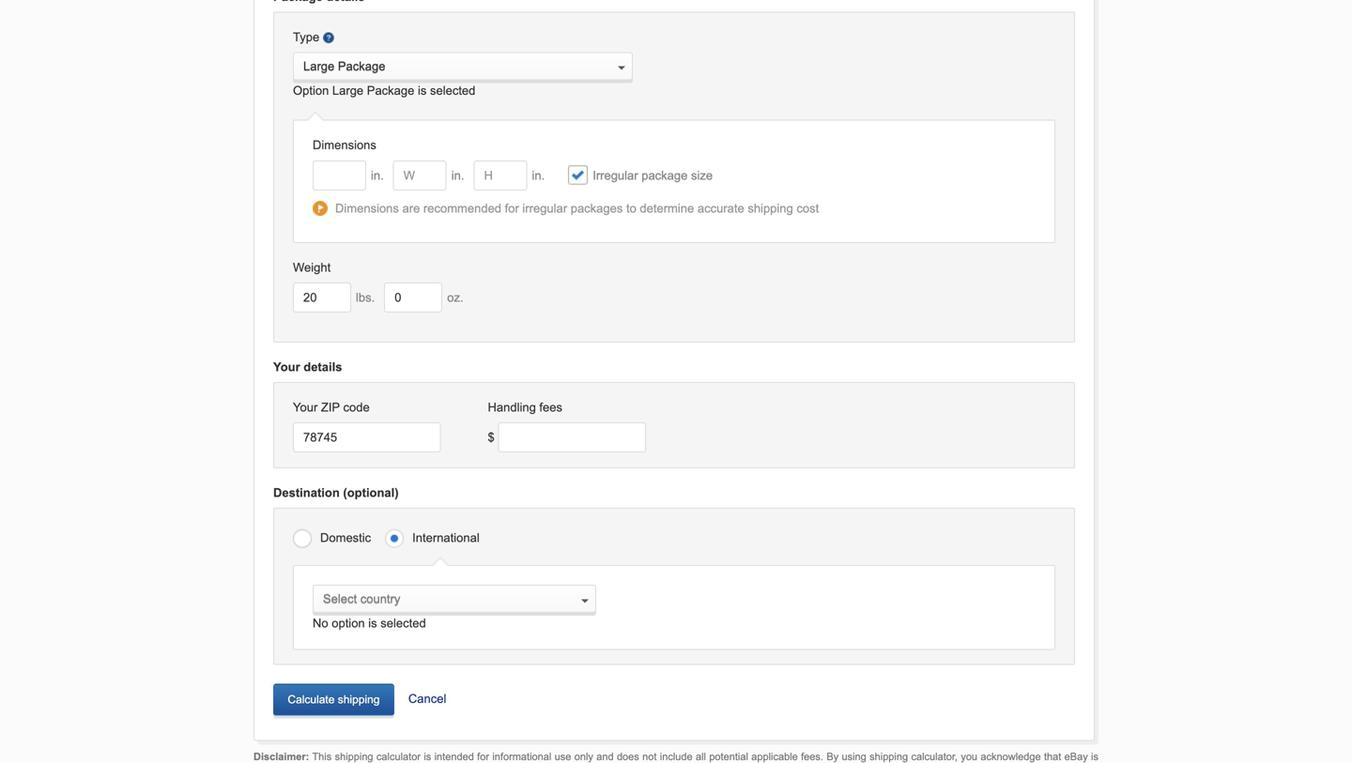 Task type: describe. For each thing, give the bounding box(es) containing it.
Validation Error Input Width text field
[[393, 160, 447, 190]]

is right 'ebay'
[[1091, 751, 1099, 763]]

option
[[293, 84, 329, 98]]

1 in. from the left
[[371, 168, 384, 182]]

calculator,
[[911, 751, 958, 763]]

size
[[691, 168, 713, 182]]

your for your zip code
[[293, 400, 318, 415]]

dimensions for dimensions
[[313, 138, 376, 152]]

calculate
[[288, 693, 335, 706]]

ebay
[[1064, 751, 1088, 763]]

fees
[[539, 400, 562, 415]]

no
[[313, 617, 328, 631]]

all
[[696, 751, 706, 763]]

(optional)
[[343, 486, 399, 500]]

intended
[[434, 751, 474, 763]]

Handling fees text field
[[498, 423, 646, 453]]

you
[[961, 751, 977, 763]]

domestic
[[320, 531, 371, 545]]

large
[[332, 84, 364, 98]]

no option is selected
[[313, 617, 426, 631]]

dimensions are recommended for irregular packages to determine accurate shipping cost alert
[[313, 191, 1036, 228]]

for inside dimensions are recommended for irregular packages to determine accurate shipping cost alert
[[505, 201, 519, 215]]

lbs.
[[356, 291, 375, 305]]

shipping right 'this' at the bottom left
[[335, 751, 373, 763]]

fees.
[[801, 751, 823, 763]]

not
[[642, 751, 657, 763]]

package
[[367, 84, 414, 98]]

2 in. from the left
[[451, 168, 464, 182]]

cancel link
[[394, 665, 446, 709]]

is right option
[[368, 617, 377, 631]]

cost
[[797, 201, 819, 215]]

Domestic Destination Type radio
[[293, 528, 315, 550]]

is left intended
[[424, 751, 431, 763]]

use
[[555, 751, 571, 763]]

does
[[617, 751, 639, 763]]

1 vertical spatial selected
[[380, 617, 426, 631]]

are
[[402, 201, 420, 215]]

determine
[[640, 201, 694, 215]]

disclaimer:
[[254, 751, 309, 763]]

dimensions are recommended for irregular packages to determine accurate shipping cost
[[335, 201, 819, 215]]

weight
[[293, 260, 331, 274]]

click to expand options image for option large package is selected
[[618, 66, 625, 70]]

calculator
[[376, 751, 421, 763]]

option
[[332, 617, 365, 631]]

zip
[[321, 400, 340, 415]]

shipping inside button
[[338, 693, 380, 706]]

irregular
[[593, 168, 638, 182]]

potential
[[709, 751, 748, 763]]

is right package
[[418, 84, 427, 98]]

3 in. from the left
[[532, 168, 545, 182]]



Task type: vqa. For each thing, say whether or not it's contained in the screenshot.
THE INTERNATIONAL
yes



Task type: locate. For each thing, give the bounding box(es) containing it.
dimensions
[[313, 138, 376, 152], [335, 201, 399, 215]]

in.
[[371, 168, 384, 182], [451, 168, 464, 182], [532, 168, 545, 182]]

by
[[827, 751, 839, 763]]

0 horizontal spatial in.
[[371, 168, 384, 182]]

option group containing domestic
[[293, 523, 1055, 551]]

dimensions inside alert
[[335, 201, 399, 215]]

International Destination Type radio
[[385, 528, 408, 550]]

1 vertical spatial dimensions
[[335, 201, 399, 215]]

selected right package
[[430, 84, 475, 98]]

for left irregular
[[505, 201, 519, 215]]

handling fees
[[488, 400, 562, 415]]

0 vertical spatial your
[[273, 360, 300, 374]]

0 vertical spatial click to expand options image
[[618, 66, 625, 70]]

$
[[488, 431, 495, 445]]

this shipping calculator is intended for informational use only and does not include all potential applicable fees. by using shipping calculator, you acknowledge that ebay is
[[254, 751, 1099, 763]]

irregular package size
[[593, 168, 713, 182]]

include
[[660, 751, 693, 763]]

international
[[412, 531, 480, 545]]

1 horizontal spatial for
[[505, 201, 519, 215]]

calculate shipping
[[288, 693, 380, 706]]

your left zip
[[293, 400, 318, 415]]

recommended
[[423, 201, 501, 215]]

in. up irregular
[[532, 168, 545, 182]]

type
[[293, 30, 319, 44]]

your details
[[273, 360, 342, 374]]

Validation Error Input Length text field
[[313, 160, 366, 190]]

this
[[312, 751, 332, 763]]

for inside the this shipping calculator is intended for informational use only and does not include all potential applicable fees. by using shipping calculator, you acknowledge that ebay is
[[477, 751, 489, 763]]

None text field
[[293, 52, 633, 80], [293, 283, 351, 313], [293, 52, 633, 80], [293, 283, 351, 313]]

your
[[273, 360, 300, 374], [293, 400, 318, 415]]

1 horizontal spatial click to expand options image
[[618, 66, 625, 70]]

destination (optional)
[[273, 486, 399, 500]]

for right intended
[[477, 751, 489, 763]]

shipping inside alert
[[748, 201, 793, 215]]

packages
[[571, 201, 623, 215]]

shipping left cost
[[748, 201, 793, 215]]

shipping right the calculate
[[338, 693, 380, 706]]

1 horizontal spatial in.
[[451, 168, 464, 182]]

Validation Error Input Height text field
[[474, 160, 527, 190]]

for
[[505, 201, 519, 215], [477, 751, 489, 763]]

oz.
[[447, 291, 463, 305]]

None checkbox
[[568, 165, 588, 185]]

only
[[574, 751, 593, 763]]

your left details
[[273, 360, 300, 374]]

in. up recommended at the left top
[[451, 168, 464, 182]]

accurate
[[697, 201, 744, 215]]

in. right validation error input length text box
[[371, 168, 384, 182]]

0 vertical spatial selected
[[430, 84, 475, 98]]

package
[[641, 168, 688, 182]]

0 vertical spatial dimensions
[[313, 138, 376, 152]]

0 horizontal spatial for
[[477, 751, 489, 763]]

0 horizontal spatial selected
[[380, 617, 426, 631]]

that
[[1044, 751, 1061, 763]]

option group
[[293, 523, 1055, 551]]

code
[[343, 400, 370, 415]]

and
[[596, 751, 614, 763]]

calculate shipping button
[[273, 684, 394, 716]]

applicable
[[751, 751, 798, 763]]

0 horizontal spatial click to expand options image
[[581, 599, 589, 603]]

details
[[304, 360, 342, 374]]

click to expand options image for no option is selected
[[581, 599, 589, 603]]

1 vertical spatial your
[[293, 400, 318, 415]]

is
[[418, 84, 427, 98], [368, 617, 377, 631], [424, 751, 431, 763], [1091, 751, 1099, 763]]

1 horizontal spatial selected
[[430, 84, 475, 98]]

your for your details
[[273, 360, 300, 374]]

informational
[[492, 751, 551, 763]]

handling
[[488, 400, 536, 415]]

dimensions up validation error input length text box
[[313, 138, 376, 152]]

0 vertical spatial for
[[505, 201, 519, 215]]

2 horizontal spatial in.
[[532, 168, 545, 182]]

1 vertical spatial click to expand options image
[[581, 599, 589, 603]]

your zip code
[[293, 400, 370, 415]]

shipping
[[748, 201, 793, 215], [338, 693, 380, 706], [335, 751, 373, 763], [870, 751, 908, 763]]

None text field
[[384, 283, 442, 313], [313, 585, 596, 613], [384, 283, 442, 313], [313, 585, 596, 613]]

using
[[842, 751, 866, 763]]

dimensions down validation error input length text box
[[335, 201, 399, 215]]

option large package is selected
[[293, 84, 475, 98]]

acknowledge
[[981, 751, 1041, 763]]

destination
[[273, 486, 340, 500]]

selected right option
[[380, 617, 426, 631]]

dimensions for dimensions are recommended for irregular packages to determine accurate shipping cost
[[335, 201, 399, 215]]

click to expand options image
[[618, 66, 625, 70], [581, 599, 589, 603]]

Your ZIP code text field
[[293, 423, 441, 453]]

selected
[[430, 84, 475, 98], [380, 617, 426, 631]]

cancel
[[408, 692, 446, 706]]

shipping right using
[[870, 751, 908, 763]]

to
[[626, 201, 636, 215]]

irregular
[[522, 201, 567, 215]]

1 vertical spatial for
[[477, 751, 489, 763]]



